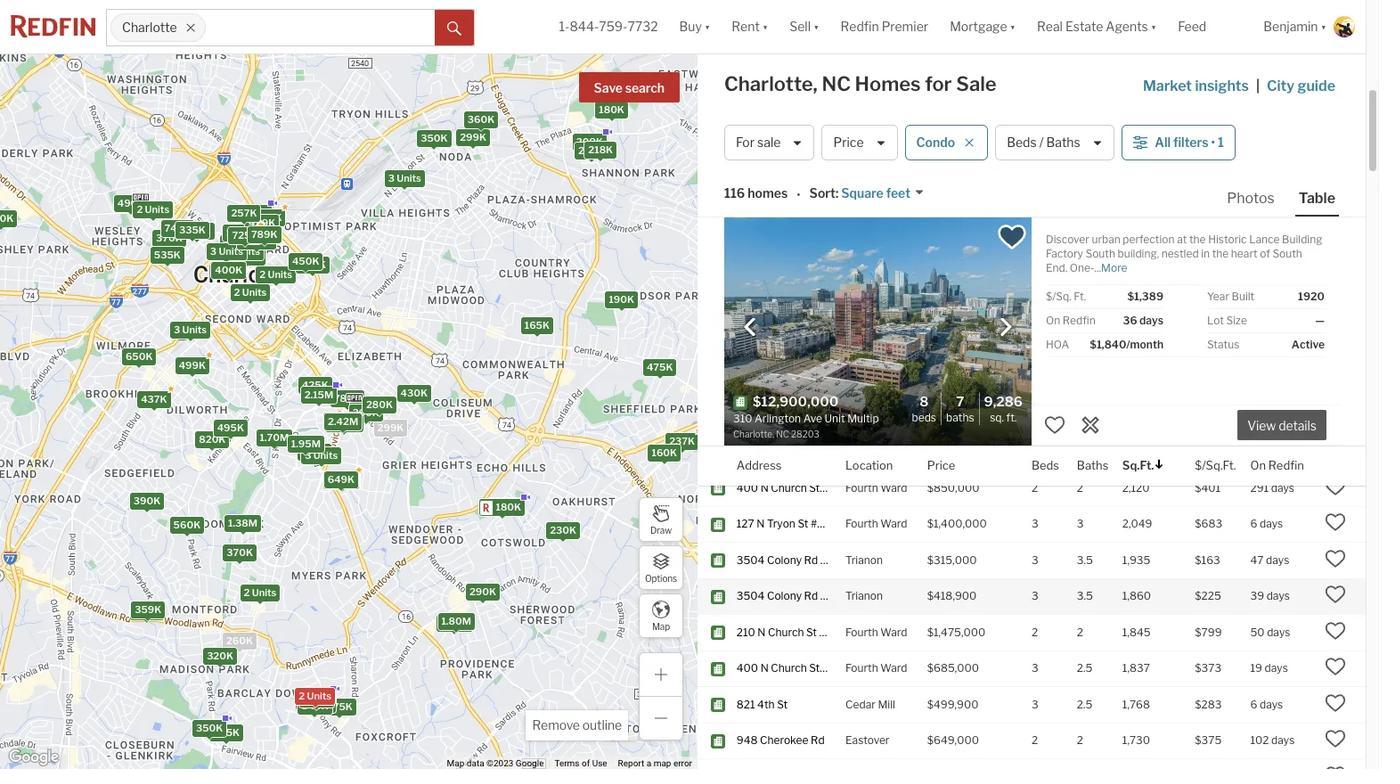 Task type: vqa. For each thing, say whether or not it's contained in the screenshot.
450K
yes



Task type: locate. For each thing, give the bounding box(es) containing it.
colony
[[767, 553, 802, 567], [767, 589, 802, 603]]

1 130 from the top
[[737, 84, 756, 97]]

$375
[[1195, 734, 1222, 747]]

0 vertical spatial 6
[[227, 245, 233, 258]]

3801 driftwood dr link
[[737, 409, 830, 424]]

mortgage
[[950, 19, 1007, 34]]

days for $375
[[1272, 734, 1295, 747]]

6 ▾ from the left
[[1321, 19, 1327, 34]]

beds button
[[1032, 446, 1060, 486]]

charlotte
[[122, 20, 177, 35]]

south down building
[[1273, 247, 1303, 260]]

mortgage ▾ button
[[939, 0, 1027, 53]]

1 3.5 from the top
[[1077, 12, 1093, 25]]

beds left baths button
[[1032, 458, 1060, 472]]

data
[[467, 758, 484, 768]]

map
[[654, 758, 671, 768]]

0 vertical spatial on redfin
[[1046, 314, 1096, 327]]

6 days up 47 days
[[1251, 517, 1283, 531]]

2 colony from the top
[[767, 589, 802, 603]]

queens for 1333 queens rd unit e2
[[765, 156, 803, 170]]

1 horizontal spatial redfin
[[1063, 314, 1096, 327]]

map down options
[[652, 621, 670, 631]]

2 3.5 from the top
[[1077, 48, 1093, 61]]

0 horizontal spatial 180k
[[495, 501, 521, 514]]

• left sort
[[797, 187, 801, 202]]

1 horizontal spatial 350k
[[420, 132, 447, 145]]

map inside map button
[[652, 621, 670, 631]]

1 vertical spatial 3504
[[737, 589, 765, 603]]

1 horizontal spatial 355k
[[299, 258, 326, 271]]

3 park from the top
[[879, 156, 902, 170]]

0 vertical spatial 299k
[[460, 131, 486, 144]]

park right b1
[[879, 265, 902, 278]]

4 3.5 from the top
[[1077, 156, 1093, 170]]

1170 queens rd
[[737, 337, 817, 350]]

$1,395,000
[[927, 156, 986, 170]]

2 fourth from the top
[[846, 517, 878, 531]]

4 right 5
[[1077, 409, 1084, 422]]

3 ▾ from the left
[[814, 19, 819, 34]]

1 horizontal spatial of
[[1260, 247, 1271, 260]]

price up the $850,000
[[927, 458, 956, 472]]

0 horizontal spatial on
[[1046, 314, 1061, 327]]

driftwood down 939 westmere ave link
[[765, 409, 816, 422]]

1 horizontal spatial 299k
[[460, 131, 486, 144]]

favorite this home image for 47 days
[[1325, 548, 1346, 569]]

1 eastover from the top
[[846, 84, 890, 97]]

6 favorite this home image from the top
[[1325, 512, 1346, 533]]

▾ for sell ▾
[[814, 19, 819, 34]]

heading
[[733, 393, 878, 441]]

$2,420,000
[[927, 84, 988, 97]]

3 fourth from the top
[[846, 625, 878, 639]]

cedar mill
[[846, 698, 895, 711]]

eastover up #204
[[846, 84, 890, 97]]

130 down 1701
[[737, 84, 756, 97]]

view details
[[1248, 418, 1317, 433]]

3.5 for 2,690
[[1077, 120, 1093, 134]]

#711
[[822, 481, 845, 494]]

5 park from the top
[[879, 265, 902, 278]]

queens for 1170 queens rd
[[763, 337, 801, 350]]

1 horizontal spatial 340k
[[300, 446, 328, 458]]

cherokee up sale
[[758, 120, 807, 134]]

park for $1,375,000
[[879, 48, 902, 61]]

2 vertical spatial 1333
[[737, 265, 762, 278]]

2 130 from the top
[[737, 120, 756, 134]]

0 vertical spatial ft.
[[1074, 290, 1086, 303]]

• inside button
[[1211, 135, 1216, 150]]

3.5 left 1,935
[[1077, 553, 1093, 567]]

299k down 360k
[[460, 131, 486, 144]]

3.5 for 2,896
[[1077, 48, 1093, 61]]

8 favorite this home image from the top
[[1325, 620, 1346, 641]]

a
[[858, 445, 866, 458]]

1 vertical spatial 6
[[1251, 517, 1258, 531]]

redfin left premier on the top right
[[841, 19, 879, 34]]

map button
[[639, 593, 683, 638]]

favorite button checkbox
[[997, 222, 1027, 252]]

1 fourth from the top
[[846, 481, 878, 494]]

redfin down $/sq. ft.
[[1063, 314, 1096, 327]]

1 horizontal spatial 180k
[[599, 103, 624, 116]]

e2
[[844, 156, 857, 170]]

ward left the $1,400,000
[[881, 517, 907, 531]]

614 queens rd
[[737, 12, 813, 25]]

8 beds
[[912, 394, 937, 424]]

on inside "button"
[[1251, 458, 1266, 472]]

1 vertical spatial 6 days
[[1251, 698, 1283, 711]]

1 south from the left
[[1086, 247, 1116, 260]]

cherokee for #204
[[758, 120, 807, 134]]

1 vertical spatial price
[[927, 458, 956, 472]]

heart
[[1231, 247, 1258, 260]]

4 for $1,375,000
[[1032, 48, 1039, 61]]

4 myers park from the top
[[846, 192, 902, 206]]

queens inside "link"
[[763, 337, 801, 350]]

n down the j
[[843, 589, 851, 603]]

None search field
[[206, 10, 435, 45]]

dr left third
[[821, 445, 833, 458]]

0 vertical spatial 400
[[737, 481, 758, 494]]

fourth up cedar on the right
[[846, 662, 878, 675]]

favorite this home image for 192 days
[[1325, 331, 1346, 353]]

1 myers park from the top
[[846, 12, 902, 25]]

7 favorite this home image from the top
[[1325, 548, 1346, 569]]

210
[[737, 625, 755, 639]]

0 vertical spatial 6 days
[[1251, 517, 1283, 531]]

unit left the j
[[820, 553, 841, 567]]

photo of 310 arlington ave unit multiple, charlotte, nc 28203 image
[[724, 217, 1032, 446]]

beds for beds / baths
[[1007, 135, 1037, 150]]

third ward
[[846, 445, 901, 458]]

days for $163
[[1266, 553, 1290, 567]]

76 days
[[1251, 12, 1290, 25]]

6 up the 400k
[[227, 245, 233, 258]]

2 vertical spatial redfin
[[1269, 458, 1304, 472]]

1 horizontal spatial driftwood
[[846, 409, 896, 422]]

400 down address
[[737, 481, 758, 494]]

1 vertical spatial 350k
[[196, 722, 223, 734]]

3 favorite this home image from the top
[[1325, 295, 1346, 317]]

6 for 821 4th st
[[1251, 698, 1258, 711]]

130 for 130 cherokee rd #203 eastover
[[737, 84, 756, 97]]

165
[[1251, 192, 1270, 206]]

ft. right $/sq.
[[1074, 290, 1086, 303]]

7 baths
[[946, 394, 974, 424]]

2.50m
[[328, 417, 359, 430]]

4 eastover from the top
[[846, 301, 890, 314]]

2 park from the top
[[879, 48, 902, 61]]

myers for 1333 queens rd unit e2
[[846, 156, 877, 170]]

6 for 127 n tryon st #603
[[1251, 517, 1258, 531]]

park up homes
[[879, 12, 902, 25]]

1 vertical spatial ft.
[[1007, 410, 1017, 424]]

1 horizontal spatial map
[[652, 621, 670, 631]]

myers up skybox
[[846, 337, 877, 350]]

2 trianon from the top
[[846, 589, 883, 603]]

draw button
[[639, 497, 683, 542]]

x-out this home image
[[1080, 414, 1101, 436]]

0 vertical spatial 355k
[[299, 258, 326, 271]]

2 eastover from the top
[[846, 120, 890, 134]]

1 driftwood from the left
[[765, 409, 816, 422]]

fourth for 210 n church st #3515
[[846, 625, 878, 639]]

0 horizontal spatial price button
[[822, 125, 898, 160]]

3.5 for 2,522
[[1077, 265, 1093, 278]]

2 vertical spatial church
[[771, 662, 807, 675]]

9 favorite this home image from the top
[[1325, 728, 1346, 750]]

370k down 1.38m
[[226, 546, 253, 559]]

beds down the 8
[[912, 410, 937, 424]]

trianon for 3504 colony rd unit n
[[846, 589, 883, 603]]

2 ▾ from the left
[[763, 19, 768, 34]]

2 6 days from the top
[[1251, 698, 1283, 711]]

unit left e2
[[821, 156, 842, 170]]

price button down $475,000
[[927, 446, 956, 486]]

status
[[1207, 338, 1240, 351]]

3 130 from the top
[[737, 301, 756, 314]]

1 park from the top
[[879, 12, 902, 25]]

320k
[[206, 650, 233, 662]]

on up "291"
[[1251, 458, 1266, 472]]

redfin inside button
[[841, 19, 879, 34]]

1 vertical spatial 1333
[[737, 192, 762, 206]]

0 horizontal spatial driftwood
[[765, 409, 816, 422]]

view details link
[[1238, 408, 1327, 440]]

1 favorite this home image from the top
[[1325, 43, 1346, 64]]

myers right :
[[846, 192, 877, 206]]

trianon down the j
[[846, 589, 883, 603]]

favorite this home image
[[1325, 43, 1346, 64], [1325, 79, 1346, 100], [1325, 295, 1346, 317], [1325, 331, 1346, 353], [1325, 440, 1346, 461], [1325, 512, 1346, 533], [1325, 548, 1346, 569], [1325, 620, 1346, 641], [1325, 728, 1346, 750]]

1 vertical spatial map
[[447, 758, 465, 768]]

0 horizontal spatial the
[[1190, 233, 1206, 246]]

eastover up e2
[[846, 120, 890, 134]]

2.5 for 1,837
[[1077, 662, 1093, 675]]

st left #228
[[809, 662, 820, 675]]

370k up 535k
[[156, 232, 182, 244]]

south up ...
[[1086, 247, 1116, 260]]

400 for 400 n church st #711
[[737, 481, 758, 494]]

:
[[836, 186, 839, 201]]

614 queens rd link
[[737, 12, 829, 27]]

1 vertical spatial 2.5
[[1077, 662, 1093, 675]]

6 inside map region
[[227, 245, 233, 258]]

rd for 130 cherokee rd #203 eastover
[[809, 84, 823, 97]]

6 myers from the top
[[846, 337, 877, 350]]

unit for a
[[836, 445, 856, 458]]

2 myers from the top
[[846, 48, 877, 61]]

▾ inside rent ▾ dropdown button
[[763, 19, 768, 34]]

5 ▾ from the left
[[1151, 19, 1157, 34]]

user photo image
[[1334, 16, 1355, 37]]

ft. inside 9,286 sq. ft.
[[1007, 410, 1017, 424]]

1.58m
[[439, 616, 469, 629]]

130 for 130 cherokee rd #204 eastover
[[737, 120, 756, 134]]

park for $1,395,000
[[879, 156, 902, 170]]

2 vertical spatial 130
[[737, 301, 756, 314]]

ward right #3515
[[881, 625, 907, 639]]

n down address
[[761, 481, 769, 494]]

645k
[[328, 474, 355, 486]]

6
[[227, 245, 233, 258], [1251, 517, 1258, 531], [1251, 698, 1258, 711]]

0 vertical spatial of
[[1260, 247, 1271, 260]]

of
[[1260, 247, 1271, 260], [582, 758, 590, 768]]

4 left estate
[[1032, 12, 1039, 25]]

4 favorite this home image from the top
[[1325, 331, 1346, 353]]

trianon for 3504 colony rd unit j
[[846, 553, 883, 567]]

queens for 1333 queens rd unit b1
[[765, 265, 803, 278]]

3.5 for 1,860
[[1077, 589, 1093, 603]]

©2023
[[487, 758, 514, 768]]

2 horizontal spatial redfin
[[1269, 458, 1304, 472]]

1 myers from the top
[[846, 12, 877, 25]]

n for 400 n church st #711
[[761, 481, 769, 494]]

1 3504 from the top
[[737, 553, 765, 567]]

cherokee for #104
[[758, 301, 807, 314]]

n for 127 n tryon st #603
[[757, 517, 765, 531]]

st for #228
[[809, 662, 820, 675]]

baths down x-out this home icon on the bottom right of page
[[1077, 458, 1109, 472]]

st left #711
[[809, 481, 820, 494]]

34 days
[[1251, 48, 1290, 61]]

0 vertical spatial 230k
[[491, 500, 517, 512]]

rd for 1701 sterling rd
[[804, 48, 818, 61]]

favorite this home image
[[1325, 7, 1346, 28], [1325, 187, 1346, 208], [1325, 404, 1346, 425], [1044, 414, 1066, 436], [1325, 476, 1346, 497], [1325, 584, 1346, 605], [1325, 656, 1346, 678], [1325, 692, 1346, 714], [1325, 764, 1346, 769]]

2 myers park from the top
[[846, 48, 902, 61]]

1 horizontal spatial price
[[927, 458, 956, 472]]

favorite this home image for 76 days
[[1325, 7, 1346, 28]]

1333 queens rd unit e2
[[737, 156, 857, 170]]

st inside 821 4th st link
[[777, 698, 788, 711]]

fourth for 400 n church st #711
[[846, 481, 878, 494]]

1 vertical spatial 475k
[[326, 700, 352, 713]]

1 vertical spatial 230k
[[550, 524, 576, 537]]

1 vertical spatial 355k
[[213, 726, 239, 739]]

6 up 47
[[1251, 517, 1258, 531]]

1
[[1218, 135, 1224, 150]]

n for 210 n church st #3515
[[758, 625, 766, 639]]

0 vertical spatial church
[[771, 481, 807, 494]]

ward for 127 n tryon st #603 fourth ward
[[881, 517, 907, 531]]

$/sq.ft.
[[1195, 458, 1236, 472]]

3.5 right $/sq.
[[1077, 301, 1093, 314]]

square
[[841, 186, 884, 201]]

0 vertical spatial •
[[1211, 135, 1216, 150]]

1 vertical spatial 400
[[737, 662, 758, 675]]

ave
[[815, 373, 834, 386]]

1 vertical spatial dr
[[821, 445, 833, 458]]

driftwood up third ward on the right bottom of the page
[[846, 409, 896, 422]]

2,120
[[1123, 481, 1150, 494]]

favorite this home image for 291 days
[[1325, 476, 1346, 497]]

lot
[[1207, 314, 1224, 327]]

400 down 210
[[737, 662, 758, 675]]

dr down ave
[[818, 409, 830, 422]]

130 for 130 cherokee rd #104 eastover
[[737, 301, 756, 314]]

▾ for buy ▾
[[705, 19, 710, 34]]

st left #3515
[[806, 625, 817, 639]]

339k
[[133, 605, 160, 618]]

days for $827
[[1271, 337, 1295, 350]]

1 horizontal spatial 370k
[[226, 546, 253, 559]]

1 vertical spatial on redfin
[[1251, 458, 1304, 472]]

0 vertical spatial price button
[[822, 125, 898, 160]]

1 vertical spatial price button
[[927, 446, 956, 486]]

feet
[[886, 186, 911, 201]]

4 myers from the top
[[846, 192, 877, 206]]

unit up #3515
[[820, 589, 841, 603]]

church down 3504 colony rd unit n link
[[768, 625, 804, 639]]

$225
[[1195, 589, 1221, 603]]

2.5 for 1,768
[[1077, 698, 1093, 711]]

6 myers park from the top
[[846, 337, 902, 350]]

myers park for 1701 sterling rd
[[846, 48, 902, 61]]

n up the 4th
[[761, 662, 769, 675]]

n right 210
[[758, 625, 766, 639]]

park up skybox
[[879, 337, 902, 350]]

1 horizontal spatial 475k
[[646, 361, 673, 374]]

mill
[[878, 698, 895, 711]]

6 park from the top
[[879, 337, 902, 350]]

1 vertical spatial 340k
[[300, 446, 328, 458]]

1333 up 842
[[737, 192, 762, 206]]

1 horizontal spatial price button
[[927, 446, 956, 486]]

the
[[1190, 233, 1206, 246], [1212, 247, 1229, 260]]

0 vertical spatial price
[[834, 135, 864, 150]]

colony for 3504 colony rd unit n trianon
[[767, 589, 802, 603]]

749k
[[164, 222, 190, 234]]

9 3.5 from the top
[[1077, 589, 1093, 603]]

myers up #104
[[846, 265, 877, 278]]

premier
[[882, 19, 929, 34]]

0 horizontal spatial redfin
[[841, 19, 879, 34]]

unit left b1
[[821, 265, 842, 278]]

0 vertical spatial 340k
[[241, 207, 268, 220]]

2 vertical spatial 4
[[1077, 409, 1084, 422]]

0 vertical spatial redfin
[[841, 19, 879, 34]]

116 homes •
[[724, 186, 801, 202]]

3.5 left ...
[[1077, 265, 1093, 278]]

▾ inside mortgage ▾ dropdown button
[[1010, 19, 1016, 34]]

355k
[[299, 258, 326, 271], [213, 726, 239, 739]]

2 vertical spatial 6
[[1251, 698, 1258, 711]]

rd inside "link"
[[804, 337, 817, 350]]

0 vertical spatial 1333
[[737, 156, 762, 170]]

2 2.5 from the top
[[1077, 662, 1093, 675]]

3 1333 from the top
[[737, 265, 762, 278]]

▾ inside sell ▾ dropdown button
[[814, 19, 819, 34]]

3 3.5 from the top
[[1077, 120, 1093, 134]]

sort :
[[810, 186, 839, 201]]

of left use
[[582, 758, 590, 768]]

0 horizontal spatial price
[[834, 135, 864, 150]]

myers for 614 queens rd
[[846, 12, 877, 25]]

2 1333 from the top
[[737, 192, 762, 206]]

130 cherokee rd #203 eastover
[[737, 84, 890, 97]]

3.5 down x-out this home icon on the bottom right of page
[[1077, 445, 1093, 458]]

price
[[834, 135, 864, 150], [927, 458, 956, 472]]

1 horizontal spatial •
[[1211, 135, 1216, 150]]

favorite button image
[[997, 222, 1027, 252]]

price button up square
[[822, 125, 898, 160]]

1 vertical spatial redfin
[[1063, 314, 1096, 327]]

1 horizontal spatial on
[[1251, 458, 1266, 472]]

0 vertical spatial 3504
[[737, 553, 765, 567]]

5 myers from the top
[[846, 265, 877, 278]]

5 favorite this home image from the top
[[1325, 440, 1346, 461]]

days for $677
[[1266, 12, 1290, 25]]

1 horizontal spatial on redfin
[[1251, 458, 1304, 472]]

1 400 from the top
[[737, 481, 758, 494]]

perfection
[[1123, 233, 1175, 246]]

15 days
[[1251, 409, 1288, 422]]

820k
[[199, 433, 225, 445]]

475k up 237k at the bottom
[[646, 361, 673, 374]]

76
[[1251, 12, 1264, 25]]

3801
[[737, 409, 763, 422]]

260k up 320k
[[226, 635, 253, 647]]

$475
[[1195, 48, 1222, 61]]

6 days
[[1251, 517, 1283, 531], [1251, 698, 1283, 711]]

3.69m
[[327, 414, 358, 426]]

1 trianon from the top
[[846, 553, 883, 567]]

5 myers park from the top
[[846, 265, 902, 278]]

1 1333 from the top
[[737, 156, 762, 170]]

• inside 116 homes •
[[797, 187, 801, 202]]

1 colony from the top
[[767, 553, 802, 567]]

the right at
[[1190, 233, 1206, 246]]

favorite this home image for 15 days
[[1325, 404, 1346, 425]]

beds for "beds" button
[[1032, 458, 1060, 472]]

myers for 1170 queens rd
[[846, 337, 877, 350]]

948 cherokee rd
[[737, 734, 825, 747]]

terms of use link
[[555, 758, 607, 768]]

1 vertical spatial baths
[[946, 410, 974, 424]]

st for #711
[[809, 481, 820, 494]]

of down lance
[[1260, 247, 1271, 260]]

0 horizontal spatial 475k
[[326, 700, 352, 713]]

1 horizontal spatial ft.
[[1074, 290, 1086, 303]]

1333 down 842
[[737, 265, 762, 278]]

eastover down b2
[[846, 228, 890, 242]]

st for #3515
[[806, 625, 817, 639]]

myers for 1333 queens rd unit b2
[[846, 192, 877, 206]]

1 6 days from the top
[[1251, 517, 1283, 531]]

cherokee down 821 4th st link
[[760, 734, 809, 747]]

3.5 for 2,184
[[1077, 445, 1093, 458]]

3504 down 127 on the right bottom of the page
[[737, 553, 765, 567]]

colony down 127 n tryon st #603 link
[[767, 553, 802, 567]]

$2,500,000
[[927, 120, 989, 134]]

3 myers park from the top
[[846, 156, 902, 170]]

0 vertical spatial dr
[[818, 409, 830, 422]]

unit left a
[[836, 445, 856, 458]]

fourth down location
[[846, 481, 878, 494]]

1333 for 1333 queens rd unit b2
[[737, 192, 762, 206]]

0 vertical spatial on
[[1046, 314, 1061, 327]]

sale
[[757, 135, 781, 150]]

park down redfin premier
[[879, 48, 902, 61]]

dr for westbrook
[[821, 445, 833, 458]]

4 down real
[[1032, 48, 1039, 61]]

city guide link
[[1267, 76, 1339, 97]]

cherokee up 1170 queens rd
[[758, 301, 807, 314]]

0 vertical spatial 475k
[[646, 361, 673, 374]]

1 2.5 from the top
[[1077, 337, 1093, 350]]

park for $2,150,000
[[879, 12, 902, 25]]

sort
[[810, 186, 836, 201]]

0 horizontal spatial 260k
[[226, 635, 253, 647]]

2.5 left 1,837 at right bottom
[[1077, 662, 1093, 675]]

eastover down cedar mill on the right
[[846, 734, 890, 747]]

0 vertical spatial 260k
[[352, 406, 379, 419]]

499k
[[178, 359, 205, 371]]

on up hoa
[[1046, 314, 1061, 327]]

309k
[[303, 692, 330, 705]]

park up feet
[[879, 156, 902, 170]]

ward down location
[[881, 481, 907, 494]]

myers left premier on the top right
[[846, 12, 877, 25]]

0 horizontal spatial map
[[447, 758, 465, 768]]

▾ inside buy ▾ dropdown button
[[705, 19, 710, 34]]

/
[[1040, 135, 1044, 150]]

2,358
[[1123, 337, 1152, 350]]

3 2.5 from the top
[[1077, 698, 1093, 711]]

ft. right sq.
[[1007, 410, 1017, 424]]

2 vertical spatial 2.5
[[1077, 698, 1093, 711]]

1701 sterling rd link
[[737, 48, 829, 63]]

beds inside button
[[1007, 135, 1037, 150]]

2 vertical spatial beds
[[1032, 458, 1060, 472]]

4 fourth from the top
[[846, 662, 878, 675]]

trianon down 127 n tryon st #603 fourth ward
[[846, 553, 883, 567]]

myers park for 1170 queens rd
[[846, 337, 902, 350]]

0 vertical spatial 4
[[1032, 12, 1039, 25]]

myers up square
[[846, 156, 877, 170]]

1 vertical spatial on
[[1251, 458, 1266, 472]]

price down #204
[[834, 135, 864, 150]]

2,522
[[1123, 265, 1151, 278]]

5 3.5 from the top
[[1077, 265, 1093, 278]]

130 up the previous button image
[[737, 301, 756, 314]]

0 vertical spatial map
[[652, 621, 670, 631]]

favorite this home image for 39 days
[[1325, 584, 1346, 605]]

cherokee down '1701 sterling rd' link
[[758, 84, 807, 97]]

3801 driftwood dr
[[737, 409, 830, 422]]

0 vertical spatial 180k
[[599, 103, 624, 116]]

factory
[[1046, 247, 1083, 260]]

1 vertical spatial colony
[[767, 589, 802, 603]]

2 driftwood from the left
[[846, 409, 896, 422]]

3.5 left '1,860'
[[1077, 589, 1093, 603]]

urban
[[1092, 233, 1121, 246]]

3.5 down estate
[[1077, 48, 1093, 61]]

1 vertical spatial the
[[1212, 247, 1229, 260]]

2 400 from the top
[[737, 662, 758, 675]]

ward for 400 n church st #711 fourth ward
[[881, 481, 907, 494]]

n right 127 on the right bottom of the page
[[757, 517, 765, 531]]

7 3.5 from the top
[[1077, 445, 1093, 458]]

unit left b2
[[821, 192, 842, 206]]

the right in
[[1212, 247, 1229, 260]]

previous button image
[[741, 318, 759, 336]]

favorite this home image for 19 days
[[1325, 656, 1346, 678]]

0 horizontal spatial 370k
[[156, 232, 182, 244]]

0 horizontal spatial of
[[582, 758, 590, 768]]

2 3504 from the top
[[737, 589, 765, 603]]

1 horizontal spatial 260k
[[352, 406, 379, 419]]

6 3.5 from the top
[[1077, 301, 1093, 314]]

beds left / in the top right of the page
[[1007, 135, 1037, 150]]

0 horizontal spatial ft.
[[1007, 410, 1017, 424]]

ward up 'mill'
[[881, 662, 907, 675]]

3.5 for 2,674
[[1077, 156, 1093, 170]]

116
[[724, 186, 745, 201]]

1 vertical spatial 130
[[737, 120, 756, 134]]

0 vertical spatial 130
[[737, 84, 756, 97]]

submit search image
[[447, 21, 462, 35]]

2.5 left 1,768
[[1077, 698, 1093, 711]]

colony down 3504 colony rd unit j link
[[767, 589, 802, 603]]

baths down 7
[[946, 410, 974, 424]]

at
[[1177, 233, 1187, 246]]

1 ▾ from the left
[[705, 19, 710, 34]]

4 ▾ from the left
[[1010, 19, 1016, 34]]

2 vertical spatial baths
[[1077, 458, 1109, 472]]

0 vertical spatial trianon
[[846, 553, 883, 567]]

3504
[[737, 553, 765, 567], [737, 589, 765, 603]]

130 up the 'for'
[[737, 120, 756, 134]]

3504 for 3504 colony rd unit j
[[737, 553, 765, 567]]

340k up 649k
[[300, 446, 328, 458]]

4
[[1032, 12, 1039, 25], [1032, 48, 1039, 61], [1077, 409, 1084, 422]]

3 myers from the top
[[846, 156, 877, 170]]

439k
[[248, 216, 275, 229]]

8 3.5 from the top
[[1077, 553, 1093, 567]]

0 vertical spatial 2.5
[[1077, 337, 1093, 350]]

st for #603
[[798, 517, 809, 531]]

map region
[[0, 0, 841, 769]]

charlotte,
[[724, 72, 818, 95]]

baths
[[1047, 135, 1081, 150], [946, 410, 974, 424], [1077, 458, 1109, 472]]



Task type: describe. For each thing, give the bounding box(es) containing it.
• for all filters • 1
[[1211, 135, 1216, 150]]

rd for 614 queens rd
[[799, 12, 813, 25]]

one-
[[1070, 261, 1095, 274]]

290k
[[469, 585, 496, 598]]

baths inside button
[[1047, 135, 1081, 150]]

days for $343
[[1267, 445, 1290, 458]]

days for $468
[[1265, 228, 1288, 242]]

0 vertical spatial 370k
[[156, 232, 182, 244]]

2 favorite this home image from the top
[[1325, 79, 1346, 100]]

remove outline button
[[526, 710, 628, 740]]

days for $683
[[1260, 517, 1283, 531]]

1333 for 1333 queens rd unit e2
[[737, 156, 762, 170]]

205k
[[576, 136, 603, 149]]

map for map
[[652, 621, 670, 631]]

1333 queens rd unit b2 link
[[737, 192, 858, 207]]

map for map data ©2023 google
[[447, 758, 465, 768]]

photos button
[[1224, 189, 1295, 215]]

1,768
[[1123, 698, 1150, 711]]

• for 116 homes •
[[797, 187, 801, 202]]

church for #711
[[771, 481, 807, 494]]

7
[[956, 394, 964, 410]]

rd for 3504 colony rd unit n trianon
[[804, 589, 818, 603]]

31
[[1251, 228, 1262, 242]]

2 south from the left
[[1273, 247, 1303, 260]]

27 days
[[1251, 301, 1289, 314]]

225k
[[578, 144, 604, 157]]

discover urban perfection at the historic lance building factory south building, nestled in the heart of south end. one-...
[[1046, 233, 1323, 274]]

days for $373
[[1265, 662, 1288, 675]]

$475,000
[[927, 409, 979, 422]]

0 horizontal spatial on redfin
[[1046, 314, 1096, 327]]

1 vertical spatial of
[[582, 758, 590, 768]]

for
[[736, 135, 755, 150]]

unit for e2
[[821, 156, 842, 170]]

1010
[[737, 445, 761, 458]]

160k
[[651, 446, 677, 459]]

400k
[[215, 263, 242, 276]]

3.5 for 3,174
[[1077, 12, 1093, 25]]

ward right a
[[874, 445, 901, 458]]

google image
[[4, 746, 63, 769]]

b2
[[844, 192, 858, 206]]

$1,950,000
[[927, 337, 987, 350]]

240k
[[255, 211, 282, 224]]

rd for 1333 queens rd unit b2
[[805, 192, 819, 206]]

beds / baths
[[1007, 135, 1081, 150]]

charlotte, nc homes for sale
[[724, 72, 997, 95]]

2,565
[[1123, 228, 1152, 242]]

myers park for 1333 queens rd unit e2
[[846, 156, 902, 170]]

rd for 130 cherokee rd #104 eastover
[[809, 301, 823, 314]]

more
[[1101, 261, 1128, 274]]

colony for 3504 colony rd unit j trianon
[[767, 553, 802, 567]]

1 vertical spatial 299k
[[377, 422, 404, 434]]

draw
[[650, 524, 672, 535]]

market insights link
[[1143, 58, 1249, 97]]

rd for 842 cherokee rd
[[810, 228, 824, 242]]

remove outline
[[532, 717, 622, 732]]

rd for 1170 queens rd
[[804, 337, 817, 350]]

sq.ft. button
[[1123, 446, 1165, 486]]

remove charlotte image
[[186, 22, 196, 33]]

650k
[[125, 350, 152, 363]]

821 4th st
[[737, 698, 788, 711]]

0 horizontal spatial 230k
[[491, 500, 517, 512]]

$929
[[1195, 120, 1222, 134]]

#603
[[811, 517, 839, 531]]

rd for 130 cherokee rd #204 eastover
[[809, 120, 823, 134]]

buy ▾ button
[[669, 0, 721, 53]]

of inside discover urban perfection at the historic lance building factory south building, nestled in the heart of south end. one-...
[[1260, 247, 1271, 260]]

search
[[625, 80, 665, 95]]

725k
[[232, 229, 257, 242]]

1 horizontal spatial 230k
[[550, 524, 576, 537]]

130 cherokee rd #204 link
[[737, 120, 852, 135]]

4 park from the top
[[879, 192, 902, 206]]

favorite this home image for 102 days
[[1325, 728, 1346, 750]]

...
[[1095, 261, 1101, 274]]

favorite this home image for 34 days
[[1325, 43, 1346, 64]]

430k
[[400, 387, 427, 399]]

0 vertical spatial 350k
[[420, 132, 447, 145]]

400 n church st #711 fourth ward
[[737, 481, 907, 494]]

photos
[[1227, 190, 1275, 207]]

unit for b1
[[821, 265, 842, 278]]

cherokee for #203
[[758, 84, 807, 97]]

fourth for 400 n church st #228
[[846, 662, 878, 675]]

0 horizontal spatial 350k
[[196, 722, 223, 734]]

2,184
[[1123, 445, 1150, 458]]

tryon
[[767, 517, 796, 531]]

myers for 1333 queens rd unit b1
[[846, 265, 877, 278]]

1010 westbrook dr unit a
[[737, 445, 866, 458]]

fourth for 127 n tryon st #603
[[846, 517, 878, 531]]

rd for 948 cherokee rd
[[811, 734, 825, 747]]

church for #228
[[771, 662, 807, 675]]

#228
[[822, 662, 849, 675]]

baths button
[[1077, 446, 1109, 486]]

eastover for #104
[[846, 301, 890, 314]]

0 vertical spatial the
[[1190, 233, 1206, 246]]

1-
[[559, 19, 570, 34]]

400 n church st #228 fourth ward
[[737, 662, 907, 675]]

sell
[[790, 19, 811, 34]]

outline
[[583, 717, 622, 732]]

rd for 1333 queens rd unit e2
[[805, 156, 819, 170]]

end.
[[1046, 261, 1068, 274]]

1 horizontal spatial the
[[1212, 247, 1229, 260]]

days for $283
[[1260, 698, 1283, 711]]

1,860
[[1123, 589, 1151, 603]]

▾ for rent ▾
[[763, 19, 768, 34]]

favorite this home image for 50 days
[[1325, 620, 1346, 641]]

291
[[1251, 481, 1269, 494]]

▾ inside real estate agents ▾ link
[[1151, 19, 1157, 34]]

rd for 1333 queens rd unit b1
[[805, 265, 819, 278]]

$685,000
[[927, 662, 979, 675]]

remove condo image
[[964, 137, 975, 148]]

options
[[645, 573, 677, 583]]

315k
[[300, 692, 325, 704]]

favorite this home image for 6 days
[[1325, 692, 1346, 714]]

190k
[[609, 293, 634, 306]]

agents
[[1106, 19, 1148, 34]]

4 for $2,150,000
[[1032, 12, 1039, 25]]

in
[[1201, 247, 1210, 260]]

sell ▾ button
[[779, 0, 830, 53]]

queens for 1333 queens rd unit b2
[[765, 192, 803, 206]]

1170
[[737, 337, 760, 350]]

sq.ft.
[[1123, 458, 1154, 472]]

favorite this home image for 53 days
[[1325, 440, 1346, 461]]

27
[[1251, 301, 1263, 314]]

6 days for $683
[[1251, 517, 1283, 531]]

discover
[[1046, 233, 1090, 246]]

next button image
[[997, 318, 1015, 336]]

5 eastover from the top
[[846, 734, 890, 747]]

favorite this home image for 165 days
[[1325, 187, 1346, 208]]

165k
[[524, 319, 549, 332]]

400 n church st #711 link
[[737, 481, 845, 496]]

myers for 1701 sterling rd
[[846, 48, 877, 61]]

9,286
[[984, 394, 1023, 410]]

days for $799
[[1267, 625, 1291, 639]]

building
[[1282, 233, 1323, 246]]

565k
[[223, 237, 250, 250]]

127 n tryon st #603 fourth ward
[[737, 517, 907, 531]]

2.5 for 2,358
[[1077, 337, 1093, 350]]

313k
[[307, 698, 332, 710]]

9,286 sq. ft.
[[984, 394, 1023, 424]]

favorite this home image for 27 days
[[1325, 295, 1346, 317]]

$1,200,000
[[927, 228, 987, 242]]

1 vertical spatial 180k
[[495, 501, 521, 514]]

3 eastover from the top
[[846, 228, 890, 242]]

$1,475,000
[[927, 625, 986, 639]]

days for $401
[[1271, 481, 1295, 494]]

$522
[[1195, 156, 1221, 170]]

redfin inside the on redfin "button"
[[1269, 458, 1304, 472]]

favorite this home image for 6 days
[[1325, 512, 1346, 533]]

$418,900
[[927, 589, 977, 603]]

rd for 3504 colony rd unit j trianon
[[804, 553, 818, 567]]

ward for 210 n church st #3515 fourth ward
[[881, 625, 907, 639]]

$749,000
[[927, 445, 979, 458]]

unit for b2
[[821, 192, 842, 206]]

2.15m
[[304, 389, 333, 401]]

2,789
[[1123, 84, 1152, 97]]

cherokee right 842
[[759, 228, 808, 242]]

842
[[737, 228, 757, 242]]

6 days for $283
[[1251, 698, 1283, 711]]

eastover for #204
[[846, 120, 890, 134]]

649k
[[327, 473, 354, 485]]

dr for driftwood
[[818, 409, 830, 422]]

view details button
[[1238, 410, 1327, 440]]

3504 colony rd unit n link
[[737, 589, 851, 604]]

1333 for 1333 queens rd unit b1
[[737, 265, 762, 278]]

park for $1,300,000
[[879, 265, 902, 278]]

3504 for 3504 colony rd unit n
[[737, 589, 765, 603]]

use
[[592, 758, 607, 768]]

1 vertical spatial beds
[[912, 410, 937, 424]]

821 4th st link
[[737, 698, 829, 712]]

130 cherokee rd #104 eastover
[[737, 301, 890, 314]]

eastover for #203
[[846, 84, 890, 97]]

1 vertical spatial 370k
[[226, 546, 253, 559]]

▾ for benjamin ▾
[[1321, 19, 1327, 34]]

queens for 614 queens rd
[[758, 12, 797, 25]]

church for #3515
[[768, 625, 804, 639]]

benjamin
[[1264, 19, 1318, 34]]

google
[[516, 758, 544, 768]]



